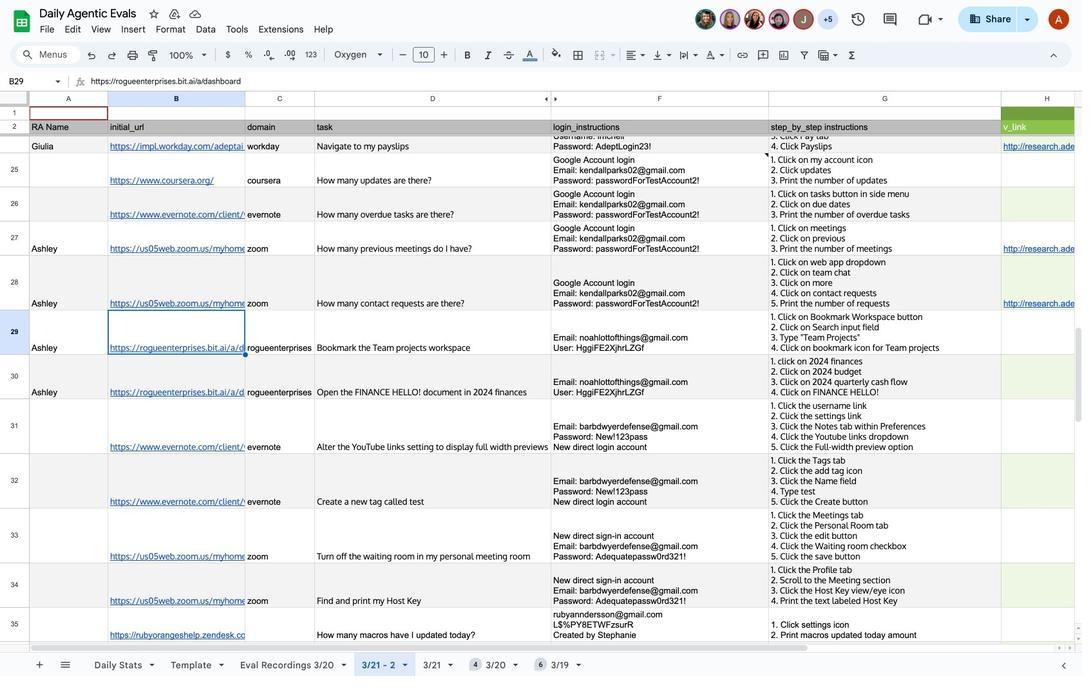 Task type: locate. For each thing, give the bounding box(es) containing it.
star image
[[148, 8, 161, 21]]

9 menu item from the left
[[309, 22, 339, 37]]

1 menu item from the left
[[35, 22, 60, 37]]

8 menu item from the left
[[254, 22, 309, 37]]

1 toolbar from the left
[[26, 654, 81, 677]]

None text field
[[5, 75, 53, 88]]

add shortcut to drive image
[[168, 8, 181, 21]]

merge cells image
[[594, 49, 607, 62]]

menu bar banner
[[0, 0, 1083, 677]]

all sheets image
[[55, 655, 75, 676]]

share. adept ai labs. anyone in this group with the link can open image
[[970, 13, 981, 25]]

document status: saved to drive. image
[[189, 8, 202, 21]]

Rename text field
[[35, 5, 144, 21]]

increase font size (⌘+shift+period) image
[[438, 48, 451, 61]]

Star checkbox
[[145, 5, 163, 23]]

main toolbar
[[80, 45, 864, 66]]

font list. oxygen selected. option
[[335, 46, 370, 64]]

menu bar
[[35, 17, 339, 38]]

strikethrough (⌘+shift+x) image
[[503, 49, 516, 62]]

bold (⌘b) image
[[462, 49, 474, 62]]

sheets home image
[[10, 10, 34, 33]]

7 menu item from the left
[[221, 22, 254, 37]]

katherine seehafer image
[[722, 10, 740, 28]]

toolbar
[[26, 654, 81, 677], [82, 654, 601, 677]]

6 menu item from the left
[[191, 22, 221, 37]]

menu bar inside menu bar "banner"
[[35, 17, 339, 38]]

jacob van gogh image
[[795, 10, 813, 28]]

Font size field
[[413, 47, 440, 63]]

select merge type image
[[608, 46, 616, 51]]

None text field
[[91, 74, 1083, 91]]

redo (⌘y) image
[[106, 49, 119, 62]]

decrease font size (⌘+shift+comma) image
[[397, 48, 410, 61]]

quick sharing actions image
[[1026, 19, 1031, 39]]

1 horizontal spatial toolbar
[[82, 654, 601, 677]]

0 horizontal spatial toolbar
[[26, 654, 81, 677]]

increase decimal places image
[[284, 49, 297, 62]]

menu item
[[35, 22, 60, 37], [60, 22, 86, 37], [86, 22, 116, 37], [116, 22, 151, 37], [151, 22, 191, 37], [191, 22, 221, 37], [221, 22, 254, 37], [254, 22, 309, 37], [309, 22, 339, 37]]

insert chart image
[[778, 49, 791, 62]]

application
[[0, 0, 1083, 677]]

5 menu item from the left
[[151, 22, 191, 37]]

italic (⌘i) image
[[482, 49, 495, 62]]

paint format image
[[147, 49, 160, 62]]

hide the menus (ctrl+shift+f) image
[[1048, 49, 1061, 62]]



Task type: describe. For each thing, give the bounding box(es) containing it.
michele murakami image
[[771, 10, 789, 28]]

cara nguyen image
[[746, 10, 764, 28]]

decrease decimal places image
[[263, 49, 276, 62]]

giulia masi image
[[697, 10, 715, 28]]

insert link (⌘k) image
[[737, 49, 750, 62]]

undo (⌘z) image
[[85, 49, 98, 62]]

insert comment (⌘+option+m) image
[[757, 49, 770, 62]]

Menus field
[[16, 46, 81, 64]]

name box (⌘ + j) element
[[4, 74, 64, 90]]

Zoom field
[[164, 46, 213, 65]]

3 menu item from the left
[[86, 22, 116, 37]]

add sheet image
[[33, 659, 45, 671]]

none text field inside name box (⌘ + j) element
[[5, 75, 53, 88]]

Font size text field
[[414, 47, 434, 63]]

2 toolbar from the left
[[82, 654, 601, 677]]

Zoom text field
[[166, 46, 197, 64]]

functions image
[[845, 46, 860, 64]]

4 menu item from the left
[[116, 22, 151, 37]]

fill color image
[[550, 46, 564, 61]]

create a filter image
[[799, 49, 812, 62]]

print (⌘p) image
[[126, 49, 139, 62]]

show all comments image
[[883, 12, 899, 27]]

borders image
[[571, 46, 586, 64]]

text color image
[[523, 46, 538, 61]]

2 menu item from the left
[[60, 22, 86, 37]]

last edit was made seconds ago by teddy rothschild image
[[851, 12, 867, 27]]



Task type: vqa. For each thing, say whether or not it's contained in the screenshot.
the rightmost toolbar
yes



